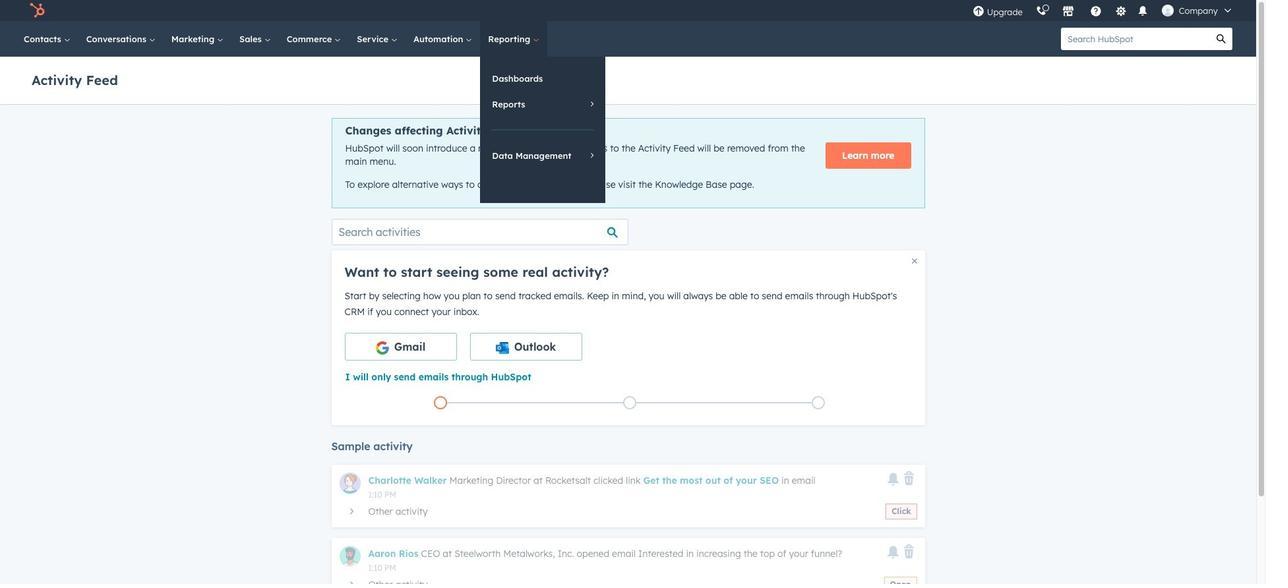 Task type: locate. For each thing, give the bounding box(es) containing it.
None checkbox
[[345, 333, 457, 361], [470, 333, 582, 361], [345, 333, 457, 361], [470, 333, 582, 361]]

Search HubSpot search field
[[1061, 28, 1210, 50]]

onboarding.steps.sendtrackedemailingmail.title image
[[626, 400, 633, 407]]

menu
[[966, 0, 1241, 21]]

marketplaces image
[[1063, 6, 1074, 18]]

list
[[346, 394, 913, 412]]

jacob simon image
[[1162, 5, 1174, 16]]

onboarding.steps.finalstep.title image
[[815, 400, 822, 407]]



Task type: describe. For each thing, give the bounding box(es) containing it.
Search activities search field
[[331, 219, 628, 245]]

close image
[[912, 258, 917, 264]]

reporting menu
[[480, 57, 606, 203]]



Task type: vqa. For each thing, say whether or not it's contained in the screenshot.
The Search Hubspot search box
yes



